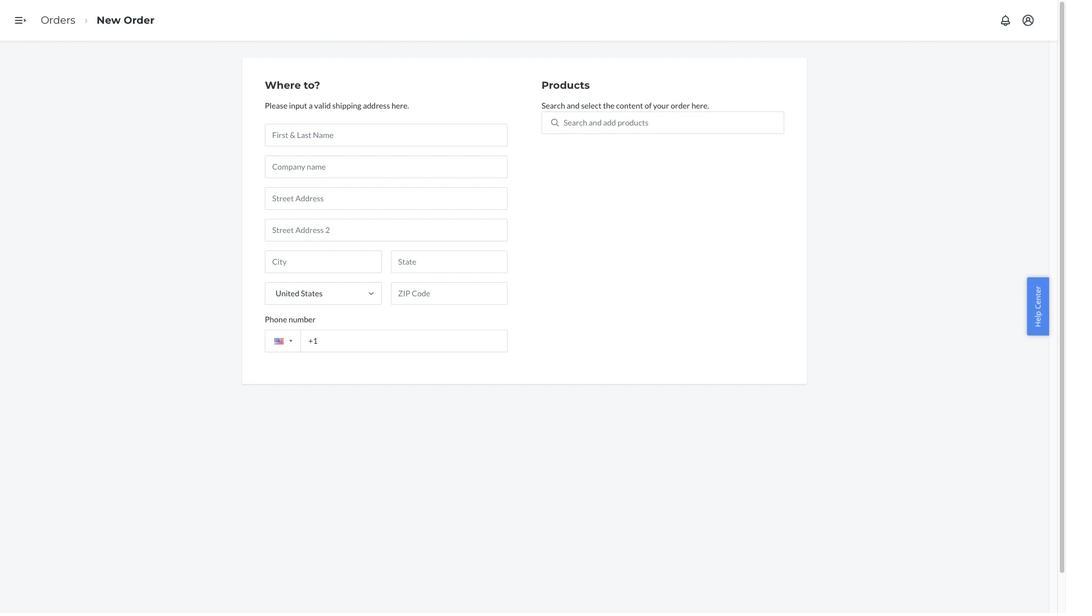 Task type: vqa. For each thing, say whether or not it's contained in the screenshot.
to
no



Task type: describe. For each thing, give the bounding box(es) containing it.
search and select the content of your order here.
[[542, 101, 710, 110]]

address
[[363, 101, 390, 110]]

breadcrumbs navigation
[[32, 4, 164, 37]]

and for add
[[589, 118, 602, 127]]

Company name text field
[[265, 156, 508, 178]]

add
[[604, 118, 616, 127]]

search image
[[551, 119, 559, 127]]

search for search and select the content of your order here.
[[542, 101, 566, 110]]

content
[[616, 101, 643, 110]]

order
[[124, 14, 155, 26]]

State text field
[[391, 251, 508, 273]]

orders
[[41, 14, 75, 26]]

select
[[581, 101, 602, 110]]

and for select
[[567, 101, 580, 110]]

center
[[1034, 286, 1044, 310]]

help center
[[1034, 286, 1044, 327]]

First & Last Name text field
[[265, 124, 508, 147]]

united states
[[276, 289, 323, 298]]

open notifications image
[[999, 14, 1013, 27]]

open navigation image
[[14, 14, 27, 27]]

new
[[97, 14, 121, 26]]

the
[[603, 101, 615, 110]]

order
[[671, 101, 690, 110]]

search and add products
[[564, 118, 649, 127]]

open account menu image
[[1022, 14, 1036, 27]]

1 (702) 123-4567 telephone field
[[265, 330, 508, 353]]

new order link
[[97, 14, 155, 26]]



Task type: locate. For each thing, give the bounding box(es) containing it.
here. right order
[[692, 101, 710, 110]]

here.
[[392, 101, 409, 110], [692, 101, 710, 110]]

a
[[309, 101, 313, 110]]

united states: + 1 image
[[289, 340, 293, 343]]

search up the 'search' image
[[542, 101, 566, 110]]

input
[[289, 101, 307, 110]]

new order
[[97, 14, 155, 26]]

states
[[301, 289, 323, 298]]

1 here. from the left
[[392, 101, 409, 110]]

1 vertical spatial search
[[564, 118, 588, 127]]

Street Address text field
[[265, 187, 508, 210]]

number
[[289, 315, 316, 324]]

2 here. from the left
[[692, 101, 710, 110]]

phone
[[265, 315, 287, 324]]

shipping
[[332, 101, 362, 110]]

valid
[[314, 101, 331, 110]]

orders link
[[41, 14, 75, 26]]

1 horizontal spatial and
[[589, 118, 602, 127]]

help center button
[[1028, 278, 1050, 336]]

0 horizontal spatial and
[[567, 101, 580, 110]]

0 horizontal spatial here.
[[392, 101, 409, 110]]

ZIP Code text field
[[391, 282, 508, 305]]

united
[[276, 289, 300, 298]]

and left add
[[589, 118, 602, 127]]

here. right address
[[392, 101, 409, 110]]

and
[[567, 101, 580, 110], [589, 118, 602, 127]]

help
[[1034, 311, 1044, 327]]

to?
[[304, 79, 320, 92]]

phone number
[[265, 315, 316, 324]]

please input a valid shipping address here.
[[265, 101, 409, 110]]

0 vertical spatial search
[[542, 101, 566, 110]]

search for search and add products
[[564, 118, 588, 127]]

0 vertical spatial and
[[567, 101, 580, 110]]

1 vertical spatial and
[[589, 118, 602, 127]]

please
[[265, 101, 288, 110]]

Street Address 2 text field
[[265, 219, 508, 242]]

where
[[265, 79, 301, 92]]

search
[[542, 101, 566, 110], [564, 118, 588, 127]]

products
[[618, 118, 649, 127]]

City text field
[[265, 251, 382, 273]]

1 horizontal spatial here.
[[692, 101, 710, 110]]

of
[[645, 101, 652, 110]]

your
[[654, 101, 670, 110]]

products
[[542, 79, 590, 92]]

and left select
[[567, 101, 580, 110]]

search right the 'search' image
[[564, 118, 588, 127]]

where to?
[[265, 79, 320, 92]]



